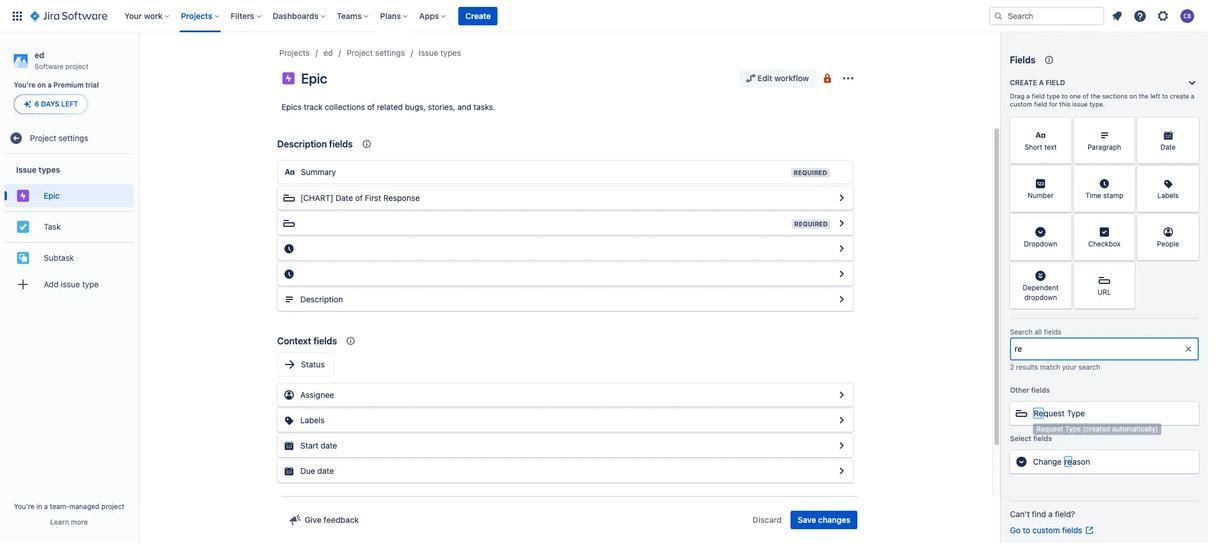 Task type: describe. For each thing, give the bounding box(es) containing it.
empty
[[574, 494, 599, 503]]

restrictions apply image
[[821, 71, 835, 85]]

0 vertical spatial project settings link
[[347, 46, 405, 60]]

0 vertical spatial issue types
[[419, 48, 461, 58]]

projects link
[[279, 46, 310, 60]]

re quest type
[[1034, 408, 1086, 418]]

settings image
[[1157, 9, 1171, 23]]

2
[[1011, 363, 1015, 372]]

this link will be opened in a new tab image
[[1085, 526, 1094, 535]]

epics track collections of related bugs, stories, and tasks.
[[282, 102, 496, 112]]

time stamp
[[1086, 192, 1124, 200]]

notifications image
[[1111, 9, 1125, 23]]

go
[[1011, 525, 1021, 535]]

days
[[41, 100, 59, 109]]

your work
[[125, 11, 163, 20]]

2 horizontal spatial to
[[1163, 92, 1169, 100]]

3 open field configuration image from the top
[[835, 267, 849, 281]]

quest
[[1044, 408, 1065, 418]]

start
[[300, 441, 319, 451]]

ed software project
[[35, 50, 89, 71]]

description for description
[[300, 294, 343, 304]]

more information image for labels
[[1185, 167, 1198, 181]]

2 the from the left
[[1139, 92, 1149, 100]]

2 open field configuration image from the top
[[835, 242, 849, 256]]

go to custom fields link
[[1011, 525, 1094, 536]]

request type (created automatically)
[[1037, 424, 1159, 433]]

a right find
[[1049, 509, 1053, 519]]

fields for context fields
[[314, 336, 337, 346]]

more information image for text
[[1057, 119, 1071, 133]]

description button
[[277, 288, 854, 311]]

you're for you're in a team-managed project
[[14, 502, 35, 511]]

ed for ed software project
[[35, 50, 44, 60]]

Type to search all fields text field
[[1012, 339, 1185, 359]]

save
[[798, 515, 817, 525]]

for
[[1050, 100, 1058, 108]]

you're in a team-managed project
[[14, 502, 124, 511]]

subtask
[[44, 253, 74, 263]]

response
[[384, 193, 420, 203]]

automatically)
[[1113, 424, 1159, 433]]

dashboards
[[273, 11, 319, 20]]

type inside drag a field type to one of the sections on the left to create a custom field for this issue type.
[[1047, 92, 1061, 100]]

this
[[1060, 100, 1071, 108]]

match
[[1041, 363, 1061, 372]]

managed
[[69, 502, 99, 511]]

labels for open field configuration icon within the labels button
[[300, 415, 325, 425]]

0 vertical spatial settings
[[375, 48, 405, 58]]

your work button
[[121, 7, 174, 25]]

number
[[1028, 192, 1054, 200]]

assignee button
[[277, 384, 854, 407]]

open field configuration image for "assignee" button at the bottom of page
[[835, 388, 849, 402]]

tasks.
[[474, 102, 496, 112]]

open field configuration image for date
[[835, 464, 849, 478]]

when
[[551, 494, 573, 503]]

your
[[125, 11, 142, 20]]

more information image for number
[[1057, 167, 1071, 181]]

epic inside group
[[44, 191, 60, 200]]

1 the from the left
[[1091, 92, 1101, 100]]

open field configuration image for start date button
[[835, 439, 849, 453]]

people
[[1158, 240, 1180, 249]]

epic link
[[5, 185, 134, 208]]

projects for projects link
[[279, 48, 310, 58]]

(created
[[1083, 424, 1111, 433]]

2 results match your search
[[1011, 363, 1101, 372]]

appswitcher icon image
[[10, 9, 24, 23]]

status
[[301, 360, 325, 369]]

learn
[[50, 518, 69, 527]]

create
[[1171, 92, 1190, 100]]

search all fields
[[1011, 328, 1062, 336]]

more information image for dropdown
[[1057, 215, 1071, 229]]

custom inside drag a field type to one of the sections on the left to create a custom field for this issue type.
[[1011, 100, 1033, 108]]

more options image
[[842, 71, 856, 85]]

track
[[304, 102, 323, 112]]

task
[[44, 222, 61, 232]]

change
[[1034, 457, 1062, 467]]

one
[[1070, 92, 1082, 100]]

give feedback button
[[282, 511, 366, 529]]

type.
[[1090, 100, 1106, 108]]

6 days left button
[[14, 95, 87, 114]]

projects for projects dropdown button
[[181, 11, 212, 20]]

drag
[[1011, 92, 1025, 100]]

results
[[1017, 363, 1039, 372]]

labels for more information image associated with labels
[[1158, 192, 1179, 200]]

due
[[300, 466, 315, 476]]

changes
[[819, 515, 851, 525]]

checkbox
[[1089, 240, 1121, 249]]

hide when empty
[[532, 494, 599, 503]]

workflow
[[775, 73, 809, 83]]

open field configuration image for required button
[[835, 217, 849, 230]]

plans button
[[377, 7, 413, 25]]

first
[[365, 193, 381, 203]]

create for create
[[466, 11, 491, 20]]

subtask link
[[5, 247, 134, 270]]

1 vertical spatial project
[[30, 133, 56, 143]]

start date
[[300, 441, 337, 451]]

other
[[1011, 386, 1030, 395]]

add issue type button
[[5, 273, 134, 296]]

a down software
[[48, 81, 52, 89]]

[chart] date of first response
[[300, 193, 420, 203]]

can't
[[1011, 509, 1030, 519]]

due date
[[300, 466, 334, 476]]

0 horizontal spatial to
[[1023, 525, 1031, 535]]

select
[[1011, 434, 1032, 443]]

1 vertical spatial project settings link
[[5, 127, 134, 150]]

short text
[[1025, 143, 1057, 152]]

more information image for stamp
[[1121, 167, 1135, 181]]

premium
[[53, 81, 84, 89]]

search image
[[994, 11, 1004, 20]]

other fields
[[1011, 386, 1051, 395]]

teams
[[337, 11, 362, 20]]

1 horizontal spatial of
[[367, 102, 375, 112]]

re
[[1034, 408, 1044, 418]]

clear image
[[1185, 345, 1194, 354]]

help image
[[1134, 9, 1148, 23]]

filters
[[231, 11, 254, 20]]

1 horizontal spatial types
[[441, 48, 461, 58]]

2 vertical spatial field
[[1035, 100, 1048, 108]]

1 horizontal spatial project settings
[[347, 48, 405, 58]]

required inside button
[[795, 220, 828, 228]]

more information image for dependent dropdown
[[1057, 264, 1071, 278]]

drag a field type to one of the sections on the left to create a custom field for this issue type.
[[1011, 92, 1195, 108]]

1 vertical spatial custom
[[1033, 525, 1061, 535]]

6
[[35, 100, 39, 109]]

a right the drag
[[1027, 92, 1030, 100]]

in
[[36, 502, 42, 511]]

left
[[61, 100, 78, 109]]

1 vertical spatial issue
[[16, 165, 36, 174]]

1 horizontal spatial project
[[101, 502, 124, 511]]

0 vertical spatial type
[[1067, 408, 1086, 418]]

open field configuration image for date
[[835, 191, 849, 205]]

add issue type
[[44, 279, 99, 289]]

discard
[[753, 515, 782, 525]]

add
[[44, 279, 59, 289]]

field for create
[[1046, 78, 1066, 87]]

time
[[1086, 192, 1102, 200]]

1 horizontal spatial to
[[1062, 92, 1069, 100]]



Task type: vqa. For each thing, say whether or not it's contained in the screenshot.
group containing Issue types types
yes



Task type: locate. For each thing, give the bounding box(es) containing it.
[chart]
[[300, 193, 334, 203]]

projects up issue type icon at the left top of page
[[279, 48, 310, 58]]

dependent
[[1023, 283, 1059, 292]]

0 horizontal spatial epic
[[44, 191, 60, 200]]

more information image
[[1057, 119, 1071, 133], [1121, 167, 1135, 181], [1121, 215, 1135, 229]]

date right due
[[318, 466, 334, 476]]

0 vertical spatial project
[[347, 48, 373, 58]]

project inside ed software project
[[66, 62, 89, 71]]

1 horizontal spatial settings
[[375, 48, 405, 58]]

and
[[458, 102, 472, 112]]

a right create
[[1192, 92, 1195, 100]]

of left related
[[367, 102, 375, 112]]

create inside create button
[[466, 11, 491, 20]]

to right 'left'
[[1163, 92, 1169, 100]]

1 horizontal spatial create
[[1011, 78, 1038, 87]]

1 horizontal spatial projects
[[279, 48, 310, 58]]

0 horizontal spatial project
[[66, 62, 89, 71]]

settings down left
[[58, 133, 88, 143]]

type up for
[[1047, 92, 1061, 100]]

0 vertical spatial on
[[37, 81, 46, 89]]

more information image for date
[[1185, 119, 1198, 133]]

0 vertical spatial issue
[[1073, 100, 1088, 108]]

field left for
[[1035, 100, 1048, 108]]

more information about the context fields image for description fields
[[360, 137, 374, 151]]

1 horizontal spatial epic
[[301, 70, 327, 86]]

context fields
[[277, 336, 337, 346]]

field?
[[1056, 509, 1076, 519]]

open field configuration image
[[835, 217, 849, 230], [835, 242, 849, 256], [835, 267, 849, 281], [835, 388, 849, 402], [835, 414, 849, 428], [835, 439, 849, 453]]

epic group
[[5, 181, 134, 211]]

fields up summary
[[329, 139, 353, 149]]

1 vertical spatial epic
[[44, 191, 60, 200]]

create for create a field
[[1011, 78, 1038, 87]]

fields right all
[[1044, 328, 1062, 336]]

more information about the context fields image right context fields
[[344, 334, 358, 348]]

6 open field configuration image from the top
[[835, 439, 849, 453]]

project right ed link
[[347, 48, 373, 58]]

open field configuration image inside description button
[[835, 293, 849, 307]]

types up epic link
[[39, 165, 60, 174]]

1 vertical spatial project
[[101, 502, 124, 511]]

0 vertical spatial type
[[1047, 92, 1061, 100]]

project settings down the plans
[[347, 48, 405, 58]]

create up the drag
[[1011, 78, 1038, 87]]

hide
[[532, 494, 549, 503]]

sidebar navigation image
[[126, 46, 151, 69]]

create a field
[[1011, 78, 1066, 87]]

open field configuration image
[[835, 191, 849, 205], [835, 293, 849, 307], [835, 464, 849, 478]]

apps
[[420, 11, 439, 20]]

1 vertical spatial type
[[1066, 424, 1082, 433]]

0 vertical spatial description
[[277, 139, 327, 149]]

issue
[[419, 48, 439, 58], [16, 165, 36, 174]]

0 vertical spatial open field configuration image
[[835, 191, 849, 205]]

more information image for paragraph
[[1121, 119, 1135, 133]]

1 horizontal spatial issue types
[[419, 48, 461, 58]]

1 horizontal spatial type
[[1047, 92, 1061, 100]]

url
[[1098, 288, 1112, 297]]

fields for description fields
[[329, 139, 353, 149]]

0 horizontal spatial ed
[[35, 50, 44, 60]]

0 horizontal spatial projects
[[181, 11, 212, 20]]

1 vertical spatial project settings
[[30, 133, 88, 143]]

0 vertical spatial date
[[321, 441, 337, 451]]

0 vertical spatial labels
[[1158, 192, 1179, 200]]

select fields
[[1011, 434, 1053, 443]]

edit workflow button
[[740, 69, 816, 88]]

1 vertical spatial types
[[39, 165, 60, 174]]

edit
[[758, 73, 773, 83]]

your
[[1063, 363, 1077, 372]]

1 horizontal spatial issue
[[1073, 100, 1088, 108]]

open field configuration image inside "[chart] date of first response" button
[[835, 191, 849, 205]]

0 horizontal spatial type
[[82, 279, 99, 289]]

2 horizontal spatial of
[[1083, 92, 1089, 100]]

project
[[347, 48, 373, 58], [30, 133, 56, 143]]

you're
[[14, 81, 36, 89], [14, 502, 35, 511]]

search
[[1011, 328, 1033, 336]]

related
[[377, 102, 403, 112]]

project settings down 6 days left
[[30, 133, 88, 143]]

5 open field configuration image from the top
[[835, 414, 849, 428]]

on up 6
[[37, 81, 46, 89]]

the left 'left'
[[1139, 92, 1149, 100]]

3 open field configuration image from the top
[[835, 464, 849, 478]]

fields
[[329, 139, 353, 149], [1044, 328, 1062, 336], [314, 336, 337, 346], [1032, 386, 1051, 395], [1034, 434, 1053, 443], [1063, 525, 1083, 535]]

description inside button
[[300, 294, 343, 304]]

0 vertical spatial required
[[794, 169, 828, 176]]

1 vertical spatial projects
[[279, 48, 310, 58]]

1 vertical spatial type
[[82, 279, 99, 289]]

open field configuration image inside due date button
[[835, 464, 849, 478]]

issue right add
[[61, 279, 80, 289]]

issue up epic group
[[16, 165, 36, 174]]

collections
[[325, 102, 365, 112]]

0 vertical spatial custom
[[1011, 100, 1033, 108]]

1 vertical spatial labels
[[300, 415, 325, 425]]

add issue type image
[[16, 278, 30, 292]]

more information image up stamp
[[1121, 167, 1135, 181]]

more information about the fields image
[[1043, 53, 1057, 67]]

6 days left
[[35, 100, 78, 109]]

to up 'this' at the top
[[1062, 92, 1069, 100]]

dependent dropdown
[[1023, 283, 1059, 302]]

0 horizontal spatial create
[[466, 11, 491, 20]]

field
[[1046, 78, 1066, 87], [1032, 92, 1045, 100], [1035, 100, 1048, 108]]

fields down request
[[1034, 434, 1053, 443]]

date right start
[[321, 441, 337, 451]]

dashboards button
[[269, 7, 330, 25]]

issue inside drag a field type to one of the sections on the left to create a custom field for this issue type.
[[1073, 100, 1088, 108]]

more information image
[[1121, 119, 1135, 133], [1185, 119, 1198, 133], [1057, 167, 1071, 181], [1185, 167, 1198, 181], [1057, 215, 1071, 229], [1185, 215, 1198, 229], [1057, 264, 1071, 278]]

the up type.
[[1091, 92, 1101, 100]]

labels up start
[[300, 415, 325, 425]]

0 horizontal spatial date
[[336, 193, 353, 203]]

1 vertical spatial you're
[[14, 502, 35, 511]]

type inside add issue type button
[[82, 279, 99, 289]]

project settings link down the plans
[[347, 46, 405, 60]]

date down create
[[1161, 143, 1176, 152]]

type down subtask link
[[82, 279, 99, 289]]

4 open field configuration image from the top
[[835, 388, 849, 402]]

1 horizontal spatial project
[[347, 48, 373, 58]]

1 vertical spatial date
[[318, 466, 334, 476]]

2 vertical spatial open field configuration image
[[835, 464, 849, 478]]

jira software image
[[30, 9, 107, 23], [30, 9, 107, 23]]

date inside button
[[321, 441, 337, 451]]

0 vertical spatial date
[[1161, 143, 1176, 152]]

of inside button
[[355, 193, 363, 203]]

custom down can't find a field?
[[1033, 525, 1061, 535]]

open field configuration image inside "assignee" button
[[835, 388, 849, 402]]

stories,
[[428, 102, 456, 112]]

0 horizontal spatial on
[[37, 81, 46, 89]]

ed for ed
[[324, 48, 333, 58]]

epic right issue type icon at the left top of page
[[301, 70, 327, 86]]

epic
[[301, 70, 327, 86], [44, 191, 60, 200]]

1 vertical spatial issue
[[61, 279, 80, 289]]

1 horizontal spatial labels
[[1158, 192, 1179, 200]]

issue types down apps dropdown button
[[419, 48, 461, 58]]

edit workflow
[[758, 73, 809, 83]]

text
[[1045, 143, 1057, 152]]

project settings link
[[347, 46, 405, 60], [5, 127, 134, 150]]

0 vertical spatial more information image
[[1057, 119, 1071, 133]]

description fields
[[277, 139, 353, 149]]

1 vertical spatial settings
[[58, 133, 88, 143]]

project up the "premium"
[[66, 62, 89, 71]]

issue type icon image
[[282, 71, 296, 85]]

find
[[1033, 509, 1047, 519]]

1 vertical spatial field
[[1032, 92, 1045, 100]]

group containing issue types
[[5, 155, 134, 303]]

labels button
[[277, 409, 854, 432]]

discard button
[[746, 511, 789, 529]]

a right in on the left of page
[[44, 502, 48, 511]]

left
[[1151, 92, 1161, 100]]

0 horizontal spatial project
[[30, 133, 56, 143]]

type right quest
[[1067, 408, 1086, 418]]

more information about the context fields image down collections at top
[[360, 137, 374, 151]]

banner
[[0, 0, 1209, 32]]

labels inside button
[[300, 415, 325, 425]]

apps button
[[416, 7, 451, 25]]

date
[[1161, 143, 1176, 152], [336, 193, 353, 203]]

labels
[[1158, 192, 1179, 200], [300, 415, 325, 425]]

custom
[[1011, 100, 1033, 108], [1033, 525, 1061, 535]]

more information image for people
[[1185, 215, 1198, 229]]

open field configuration image for labels button
[[835, 414, 849, 428]]

date right the [chart]
[[336, 193, 353, 203]]

1 vertical spatial open field configuration image
[[835, 293, 849, 307]]

issue down apps dropdown button
[[419, 48, 439, 58]]

to
[[1062, 92, 1069, 100], [1163, 92, 1169, 100], [1023, 525, 1031, 535]]

0 horizontal spatial project settings link
[[5, 127, 134, 150]]

go to custom fields
[[1011, 525, 1083, 535]]

a down the more information about the fields 'image'
[[1039, 78, 1044, 87]]

1 open field configuration image from the top
[[835, 191, 849, 205]]

due date button
[[277, 460, 854, 483]]

ed right projects link
[[324, 48, 333, 58]]

1 horizontal spatial project settings link
[[347, 46, 405, 60]]

project settings link down left
[[5, 127, 134, 150]]

more
[[71, 518, 88, 527]]

of inside drag a field type to one of the sections on the left to create a custom field for this issue type.
[[1083, 92, 1089, 100]]

custom down the drag
[[1011, 100, 1033, 108]]

0 horizontal spatial more information about the context fields image
[[344, 334, 358, 348]]

1 vertical spatial date
[[336, 193, 353, 203]]

0 horizontal spatial issue
[[16, 165, 36, 174]]

open field configuration image inside start date button
[[835, 439, 849, 453]]

ed link
[[324, 46, 333, 60]]

issue down one at right
[[1073, 100, 1088, 108]]

more information image down stamp
[[1121, 215, 1135, 229]]

2 vertical spatial more information image
[[1121, 215, 1135, 229]]

1 open field configuration image from the top
[[835, 217, 849, 230]]

0 vertical spatial field
[[1046, 78, 1066, 87]]

fields for other fields
[[1032, 386, 1051, 395]]

0 vertical spatial more information about the context fields image
[[360, 137, 374, 151]]

issue inside button
[[61, 279, 80, 289]]

date inside button
[[336, 193, 353, 203]]

primary element
[[7, 0, 990, 32]]

to right go
[[1023, 525, 1031, 535]]

on right sections
[[1130, 92, 1138, 100]]

description up context fields
[[300, 294, 343, 304]]

projects inside dropdown button
[[181, 11, 212, 20]]

[chart] date of first response button
[[277, 187, 854, 210]]

0 horizontal spatial issue
[[61, 279, 80, 289]]

2 you're from the top
[[14, 502, 35, 511]]

1 horizontal spatial issue
[[419, 48, 439, 58]]

open field configuration image inside labels button
[[835, 414, 849, 428]]

1 vertical spatial more information about the context fields image
[[344, 334, 358, 348]]

projects right work
[[181, 11, 212, 20]]

save changes button
[[791, 511, 858, 529]]

1 vertical spatial on
[[1130, 92, 1138, 100]]

1 horizontal spatial date
[[1161, 143, 1176, 152]]

create
[[466, 11, 491, 20], [1011, 78, 1038, 87]]

filters button
[[227, 7, 266, 25]]

type down re quest type
[[1066, 424, 1082, 433]]

1 vertical spatial required
[[795, 220, 828, 228]]

1 horizontal spatial ed
[[324, 48, 333, 58]]

fields left this link will be opened in a new tab image
[[1063, 525, 1083, 535]]

0 vertical spatial you're
[[14, 81, 36, 89]]

start date button
[[277, 434, 854, 457]]

ason
[[1073, 457, 1091, 467]]

0 horizontal spatial types
[[39, 165, 60, 174]]

1 vertical spatial of
[[367, 102, 375, 112]]

project down 6 days left popup button
[[30, 133, 56, 143]]

of left first
[[355, 193, 363, 203]]

0 vertical spatial create
[[466, 11, 491, 20]]

1 vertical spatial description
[[300, 294, 343, 304]]

1 you're from the top
[[14, 81, 36, 89]]

fields for select fields
[[1034, 434, 1053, 443]]

all
[[1035, 328, 1042, 336]]

fields up status
[[314, 336, 337, 346]]

date inside button
[[318, 466, 334, 476]]

you're up 6
[[14, 81, 36, 89]]

epic up "task"
[[44, 191, 60, 200]]

project right managed
[[101, 502, 124, 511]]

open field configuration image inside required button
[[835, 217, 849, 230]]

required
[[794, 169, 828, 176], [795, 220, 828, 228]]

field for drag
[[1032, 92, 1045, 100]]

project
[[66, 62, 89, 71], [101, 502, 124, 511]]

0 vertical spatial epic
[[301, 70, 327, 86]]

dropdown
[[1025, 240, 1058, 249]]

Search field
[[990, 7, 1105, 25]]

more information about the context fields image for context fields
[[344, 334, 358, 348]]

ed up software
[[35, 50, 44, 60]]

field up for
[[1046, 78, 1066, 87]]

0 vertical spatial project
[[66, 62, 89, 71]]

epics
[[282, 102, 302, 112]]

0 vertical spatial types
[[441, 48, 461, 58]]

plans
[[380, 11, 401, 20]]

0 horizontal spatial settings
[[58, 133, 88, 143]]

0 vertical spatial project settings
[[347, 48, 405, 58]]

0 horizontal spatial issue types
[[16, 165, 60, 174]]

type
[[1047, 92, 1061, 100], [82, 279, 99, 289]]

more information about the context fields image
[[360, 137, 374, 151], [344, 334, 358, 348]]

trial
[[85, 81, 99, 89]]

can't find a field?
[[1011, 509, 1076, 519]]

context
[[277, 336, 311, 346]]

create right apps dropdown button
[[466, 11, 491, 20]]

project settings
[[347, 48, 405, 58], [30, 133, 88, 143]]

teams button
[[334, 7, 373, 25]]

1 vertical spatial issue types
[[16, 165, 60, 174]]

request type (created automatically) tooltip
[[1034, 423, 1162, 434]]

software
[[35, 62, 64, 71]]

group
[[5, 155, 134, 303]]

2 open field configuration image from the top
[[835, 293, 849, 307]]

more information image down 'this' at the top
[[1057, 119, 1071, 133]]

learn more button
[[50, 518, 88, 527]]

1 horizontal spatial on
[[1130, 92, 1138, 100]]

you're for you're on a premium trial
[[14, 81, 36, 89]]

team-
[[50, 502, 69, 511]]

2 vertical spatial of
[[355, 193, 363, 203]]

labels up people
[[1158, 192, 1179, 200]]

0 vertical spatial of
[[1083, 92, 1089, 100]]

type inside tooltip
[[1066, 424, 1082, 433]]

request
[[1037, 424, 1064, 433]]

your profile and settings image
[[1181, 9, 1195, 23]]

0 vertical spatial projects
[[181, 11, 212, 20]]

0 horizontal spatial labels
[[300, 415, 325, 425]]

field down create a field
[[1032, 92, 1045, 100]]

feedback
[[324, 515, 359, 525]]

of right one at right
[[1083, 92, 1089, 100]]

banner containing your work
[[0, 0, 1209, 32]]

1 horizontal spatial the
[[1139, 92, 1149, 100]]

settings down plans dropdown button
[[375, 48, 405, 58]]

1 vertical spatial more information image
[[1121, 167, 1135, 181]]

issue types up epic group
[[16, 165, 60, 174]]

0 vertical spatial issue
[[419, 48, 439, 58]]

0 horizontal spatial of
[[355, 193, 363, 203]]

on inside drag a field type to one of the sections on the left to create a custom field for this issue type.
[[1130, 92, 1138, 100]]

date for start date
[[321, 441, 337, 451]]

you're left in on the left of page
[[14, 502, 35, 511]]

0 horizontal spatial project settings
[[30, 133, 88, 143]]

date for due date
[[318, 466, 334, 476]]

you're on a premium trial
[[14, 81, 99, 89]]

description for description fields
[[277, 139, 327, 149]]

description up summary
[[277, 139, 327, 149]]

fields right "other"
[[1032, 386, 1051, 395]]

types down apps dropdown button
[[441, 48, 461, 58]]

1 horizontal spatial more information about the context fields image
[[360, 137, 374, 151]]

0 horizontal spatial the
[[1091, 92, 1101, 100]]

ed inside ed software project
[[35, 50, 44, 60]]



